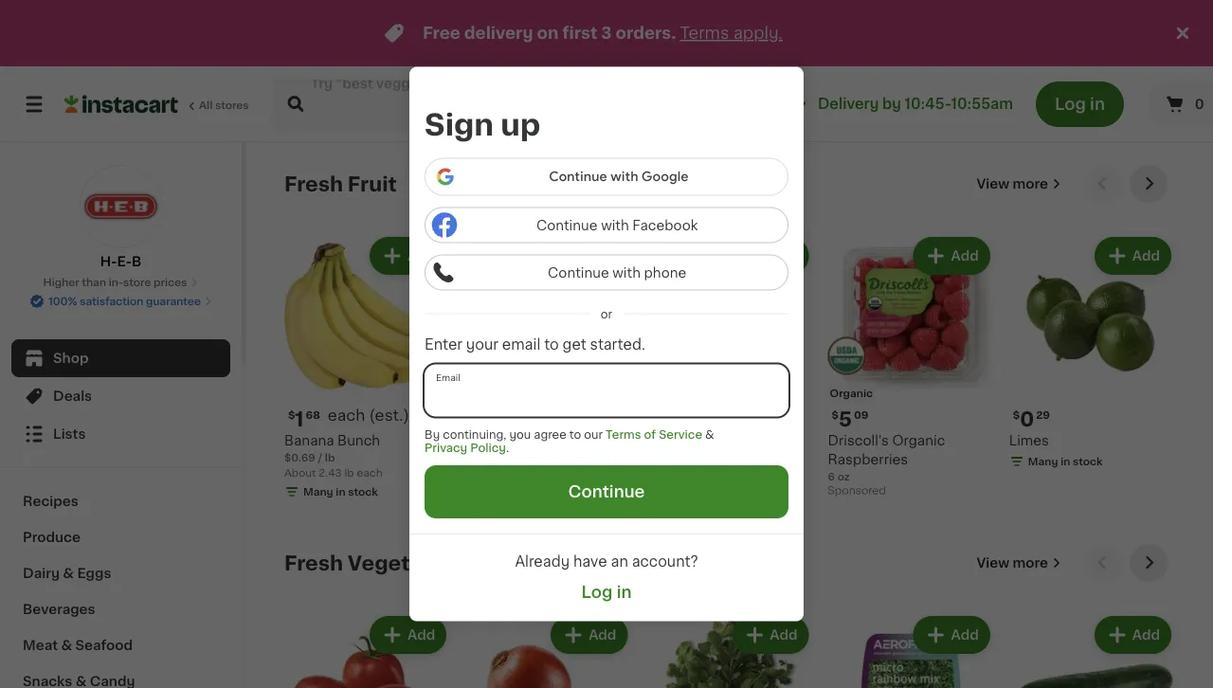 Task type: locate. For each thing, give the bounding box(es) containing it.
0 vertical spatial to
[[544, 338, 559, 352]]

continue
[[537, 218, 598, 232], [548, 266, 609, 279], [568, 484, 645, 500]]

1 horizontal spatial stock
[[711, 457, 741, 467]]

& right the "service"
[[705, 429, 715, 440]]

many in stock down limes
[[1029, 457, 1103, 467]]

1 horizontal spatial about
[[466, 468, 498, 479]]

& inside "link"
[[61, 639, 72, 652]]

privacy policy link
[[425, 441, 506, 454]]

1 horizontal spatial log in
[[1055, 96, 1105, 112]]

1 vertical spatial view
[[977, 557, 1010, 570]]

organic inside driscoll's organic raspberries 6 oz
[[893, 434, 946, 448]]

driscoll's organic raspberries 6 oz
[[828, 434, 946, 482]]

item carousel region
[[284, 165, 1176, 529], [284, 544, 1176, 688]]

email
[[502, 338, 541, 352]]

$ inside the $ 1 68
[[288, 410, 295, 421]]

1 vertical spatial log
[[582, 584, 613, 600]]

each up bunch
[[328, 408, 365, 423]]

1 vertical spatial to
[[570, 429, 581, 440]]

0 vertical spatial fresh
[[284, 174, 343, 194]]

0
[[1195, 98, 1205, 111], [658, 409, 672, 429], [1020, 409, 1035, 429]]

view more for fresh vegetables
[[977, 557, 1049, 570]]

2 view more from the top
[[977, 557, 1049, 570]]

0 vertical spatial log in
[[1055, 96, 1105, 112]]

2 / from the left
[[500, 453, 504, 463]]

2 vertical spatial &
[[61, 639, 72, 652]]

2 (est.) from the left
[[554, 408, 594, 423]]

log in for topmost log in button
[[1055, 96, 1105, 112]]

fresh fruit
[[284, 174, 397, 194]]

many for lemon
[[666, 457, 696, 467]]

$ left the 09
[[832, 410, 839, 421]]

0 vertical spatial &
[[705, 429, 715, 440]]

$ for driscoll's organic raspberries
[[832, 410, 839, 421]]

& for seafood
[[61, 639, 72, 652]]

continue down our
[[568, 484, 645, 500]]

1 horizontal spatial 0
[[1020, 409, 1035, 429]]

1 vertical spatial log in
[[582, 584, 632, 600]]

all
[[199, 100, 213, 110]]

0 horizontal spatial /
[[318, 453, 323, 463]]

product group
[[284, 233, 451, 504], [466, 233, 632, 504], [647, 233, 813, 473], [828, 233, 994, 502], [1010, 233, 1176, 473], [284, 613, 451, 688], [466, 613, 632, 688], [647, 613, 813, 688], [828, 613, 994, 688], [1010, 613, 1176, 688]]

1 view more button from the top
[[970, 165, 1070, 203]]

$ left "68"
[[288, 410, 295, 421]]

about down $0.89
[[466, 468, 498, 479]]

1 horizontal spatial organic
[[830, 388, 873, 399]]

$ for lemon
[[651, 410, 658, 421]]

0 horizontal spatial about
[[284, 468, 316, 479]]

dairy & eggs link
[[11, 556, 230, 592]]

store
[[123, 277, 151, 288]]

1 (est.) from the left
[[369, 408, 410, 423]]

0 inside button
[[1195, 98, 1205, 111]]

by
[[883, 97, 902, 111]]

$ up continuing,
[[470, 410, 476, 421]]

1 item carousel region from the top
[[284, 165, 1176, 529]]

to left get at left
[[544, 338, 559, 352]]

$ for limes
[[1013, 410, 1020, 421]]

0 horizontal spatial stock
[[348, 487, 378, 497]]

by
[[425, 429, 440, 440]]

up
[[501, 111, 541, 140]]

2 item carousel region from the top
[[284, 544, 1176, 688]]

with up continue with phone
[[601, 218, 629, 232]]

0 horizontal spatial 0
[[658, 409, 672, 429]]

0 horizontal spatial (est.)
[[369, 408, 410, 423]]

sign up
[[425, 111, 541, 140]]

add button
[[372, 239, 445, 273], [553, 239, 626, 273], [734, 239, 807, 273], [916, 239, 989, 273], [1097, 239, 1170, 273], [372, 618, 445, 652], [553, 618, 626, 652], [734, 618, 807, 652], [916, 618, 989, 652], [1097, 618, 1170, 652]]

/ inside "organic bananas $0.89 / lb about 2.33 lb each"
[[500, 453, 504, 463]]

continue up continue with phone button on the top of page
[[537, 218, 598, 232]]

$ inside $ 5 09
[[832, 410, 839, 421]]

meat & seafood
[[23, 639, 133, 652]]

terms
[[680, 25, 730, 41], [606, 429, 642, 440]]

1 horizontal spatial terms
[[680, 25, 730, 41]]

stores
[[215, 100, 249, 110]]

2 $ from the left
[[651, 410, 658, 421]]

log in button
[[1036, 82, 1124, 127], [559, 582, 655, 602]]

enter
[[425, 338, 463, 352]]

continue with phone button
[[425, 254, 789, 290]]

our
[[584, 429, 603, 440]]

fresh left fruit
[[284, 174, 343, 194]]

1 vertical spatial continue
[[548, 266, 609, 279]]

log right 10:55am
[[1055, 96, 1087, 112]]

(est.) up by continuing, you agree to our terms of service & privacy policy .
[[554, 408, 594, 423]]

1 about from the left
[[284, 468, 316, 479]]

&
[[705, 429, 715, 440], [63, 567, 74, 580], [61, 639, 72, 652]]

lb right '2.43'
[[345, 468, 354, 479]]

terms inside by continuing, you agree to our terms of service & privacy policy .
[[606, 429, 642, 440]]

driscoll's
[[828, 434, 889, 448]]

h-
[[100, 255, 117, 268]]

$ up terms of service link
[[651, 410, 658, 421]]

organic up the 09
[[830, 388, 873, 399]]

fresh
[[284, 174, 343, 194], [284, 553, 343, 573]]

0 horizontal spatial organic
[[466, 434, 519, 448]]

2 horizontal spatial 0
[[1195, 98, 1205, 111]]

fresh vegetables
[[284, 553, 467, 573]]

0 vertical spatial log
[[1055, 96, 1087, 112]]

each (est.) up agree
[[512, 408, 594, 423]]

delivery
[[818, 97, 879, 111]]

policy
[[470, 442, 506, 453]]

1 horizontal spatial to
[[570, 429, 581, 440]]

many for limes
[[1029, 457, 1059, 467]]

bunch
[[338, 434, 380, 448]]

1 fresh from the top
[[284, 174, 343, 194]]

(est.) up bunch
[[369, 408, 410, 423]]

each (est.) for 1
[[328, 408, 410, 423]]

log down have
[[582, 584, 613, 600]]

terms left apply.
[[680, 25, 730, 41]]

guarantee
[[146, 296, 201, 307]]

/ inside "banana bunch $0.69 / lb about 2.43 lb each"
[[318, 453, 323, 463]]

0 vertical spatial item carousel region
[[284, 165, 1176, 529]]

in
[[1090, 96, 1105, 112], [699, 457, 708, 467], [1061, 457, 1071, 467], [336, 487, 346, 497], [617, 584, 632, 600]]

1 more from the top
[[1013, 177, 1049, 191]]

$
[[288, 410, 295, 421], [651, 410, 658, 421], [470, 410, 476, 421], [832, 410, 839, 421], [1013, 410, 1020, 421]]

you
[[510, 429, 531, 440]]

view more button for fresh vegetables
[[970, 544, 1070, 582]]

many
[[666, 457, 696, 467], [1029, 457, 1059, 467], [303, 487, 333, 497]]

each down bananas
[[538, 468, 564, 479]]

2 more from the top
[[1013, 557, 1049, 570]]

0 vertical spatial with
[[601, 218, 629, 232]]

0 horizontal spatial log in button
[[559, 582, 655, 602]]

0 horizontal spatial each (est.)
[[328, 408, 410, 423]]

1 view from the top
[[977, 177, 1010, 191]]

2 horizontal spatial organic
[[893, 434, 946, 448]]

3 $ from the left
[[470, 410, 476, 421]]

2 horizontal spatial stock
[[1073, 457, 1103, 467]]

1 vertical spatial more
[[1013, 557, 1049, 570]]

your
[[466, 338, 499, 352]]

1 view more from the top
[[977, 177, 1049, 191]]

many down 'lemon'
[[666, 457, 696, 467]]

apply.
[[734, 25, 783, 41]]

get
[[563, 338, 587, 352]]

1 horizontal spatial many in stock
[[666, 457, 741, 467]]

to left our
[[570, 429, 581, 440]]

many in stock down the "service"
[[666, 457, 741, 467]]

(est.) inside $2.07 each (estimated) element
[[554, 408, 594, 423]]

2 view from the top
[[977, 557, 1010, 570]]

many in stock for lemon
[[666, 457, 741, 467]]

1 vertical spatial view more
[[977, 557, 1049, 570]]

2 view more button from the top
[[970, 544, 1070, 582]]

& left eggs
[[63, 567, 74, 580]]

all stores link
[[64, 78, 250, 131]]

1 vertical spatial view more button
[[970, 544, 1070, 582]]

0 vertical spatial view more button
[[970, 165, 1070, 203]]

0 vertical spatial view
[[977, 177, 1010, 191]]

organic bananas $0.89 / lb about 2.33 lb each
[[466, 434, 579, 479]]

stock
[[711, 457, 741, 467], [1073, 457, 1103, 467], [348, 487, 378, 497]]

h-e-b link
[[79, 165, 163, 271]]

continue for continue
[[568, 484, 645, 500]]

many in stock for limes
[[1029, 457, 1103, 467]]

about
[[284, 468, 316, 479], [466, 468, 498, 479]]

2 about from the left
[[466, 468, 498, 479]]

of
[[644, 429, 656, 440]]

0 vertical spatial continue
[[537, 218, 598, 232]]

free
[[423, 25, 461, 41]]

item carousel region containing fresh fruit
[[284, 165, 1176, 529]]

beverages
[[23, 603, 95, 616]]

about inside "banana bunch $0.69 / lb about 2.43 lb each"
[[284, 468, 316, 479]]

about down $0.69
[[284, 468, 316, 479]]

/ left .
[[500, 453, 504, 463]]

or
[[601, 309, 613, 319]]

$ left the 29
[[1013, 410, 1020, 421]]

lb up '2.43'
[[325, 453, 335, 463]]

None search field
[[271, 78, 537, 131]]

1 vertical spatial fresh
[[284, 553, 343, 573]]

fruit
[[348, 174, 397, 194]]

each (est.) up bunch
[[328, 408, 410, 423]]

1 / from the left
[[318, 453, 323, 463]]

0 vertical spatial view more
[[977, 177, 1049, 191]]

10:55am
[[952, 97, 1014, 111]]

orders.
[[616, 25, 676, 41]]

organic up $0.89
[[466, 434, 519, 448]]

about inside "organic bananas $0.89 / lb about 2.33 lb each"
[[466, 468, 498, 479]]

each down bunch
[[357, 468, 383, 479]]

lb
[[325, 453, 335, 463], [507, 453, 517, 463], [345, 468, 354, 479], [526, 468, 536, 479]]

(est.) inside $1.68 each (estimated) element
[[369, 408, 410, 423]]

with left the phone
[[613, 266, 641, 279]]

produce link
[[11, 520, 230, 556]]

2 vertical spatial continue
[[568, 484, 645, 500]]

0 vertical spatial more
[[1013, 177, 1049, 191]]

1 horizontal spatial many
[[666, 457, 696, 467]]

1 each (est.) from the left
[[328, 408, 410, 423]]

fresh for fresh fruit
[[284, 174, 343, 194]]

0 horizontal spatial terms
[[606, 429, 642, 440]]

$1.68 each (estimated) element
[[284, 407, 451, 432]]

1 horizontal spatial each (est.)
[[512, 408, 594, 423]]

agree
[[534, 429, 567, 440]]

1 horizontal spatial log in button
[[1036, 82, 1124, 127]]

organic
[[830, 388, 873, 399], [466, 434, 519, 448], [893, 434, 946, 448]]

each (est.) inside $1.68 each (estimated) element
[[328, 408, 410, 423]]

/ up '2.43'
[[318, 453, 323, 463]]

organic for organic bananas $0.89 / lb about 2.33 lb each
[[466, 434, 519, 448]]

many in stock down '2.43'
[[303, 487, 378, 497]]

0 horizontal spatial many in stock
[[303, 487, 378, 497]]

view for fresh vegetables
[[977, 557, 1010, 570]]

banana bunch $0.69 / lb about 2.43 lb each
[[284, 434, 383, 479]]

2 each (est.) from the left
[[512, 408, 594, 423]]

1 $ from the left
[[288, 410, 295, 421]]

4 $ from the left
[[832, 410, 839, 421]]

1 horizontal spatial (est.)
[[554, 408, 594, 423]]

1 vertical spatial with
[[613, 266, 641, 279]]

h-e-b logo image
[[79, 165, 163, 248]]

prices
[[154, 277, 187, 288]]

1 horizontal spatial /
[[500, 453, 504, 463]]

Email email field
[[425, 365, 789, 417]]

delivery
[[464, 25, 533, 41]]

0 button
[[1147, 82, 1214, 127]]

68
[[306, 410, 320, 421]]

organic inside "organic bananas $0.89 / lb about 2.33 lb each"
[[466, 434, 519, 448]]

free delivery on first 3 orders. terms apply.
[[423, 25, 783, 41]]

0 horizontal spatial log
[[582, 584, 613, 600]]

fresh down '2.43'
[[284, 553, 343, 573]]

1
[[295, 409, 304, 429]]

terms left of in the right bottom of the page
[[606, 429, 642, 440]]

with inside continue with facebook button
[[601, 218, 629, 232]]

5 $ from the left
[[1013, 410, 1020, 421]]

2 horizontal spatial many in stock
[[1029, 457, 1103, 467]]

1 vertical spatial &
[[63, 567, 74, 580]]

$ inside $ 0 89
[[651, 410, 658, 421]]

& right meat at the left
[[61, 639, 72, 652]]

many down limes
[[1029, 457, 1059, 467]]

vegetables
[[348, 553, 467, 573]]

terms for our
[[606, 429, 642, 440]]

each (est.) inside $2.07 each (estimated) element
[[512, 408, 594, 423]]

on
[[537, 25, 559, 41]]

delivery by 10:45-10:55am link
[[788, 93, 1014, 116]]

0 horizontal spatial log in
[[582, 584, 632, 600]]

more
[[1013, 177, 1049, 191], [1013, 557, 1049, 570]]

terms apply. link
[[680, 25, 783, 41]]

2 fresh from the top
[[284, 553, 343, 573]]

1 vertical spatial item carousel region
[[284, 544, 1176, 688]]

all stores
[[199, 100, 249, 110]]

with inside continue with phone button
[[613, 266, 641, 279]]

many down '2.43'
[[303, 487, 333, 497]]

many in stock
[[666, 457, 741, 467], [1029, 457, 1103, 467], [303, 487, 378, 497]]

log in for the bottom log in button
[[582, 584, 632, 600]]

$ inside $ 0 29
[[1013, 410, 1020, 421]]

view for fresh fruit
[[977, 177, 1010, 191]]

2 horizontal spatial many
[[1029, 457, 1059, 467]]

terms inside limited time offer region
[[680, 25, 730, 41]]

$ 5 09
[[832, 409, 869, 429]]

1 vertical spatial terms
[[606, 429, 642, 440]]

0 horizontal spatial many
[[303, 487, 333, 497]]

0 vertical spatial terms
[[680, 25, 730, 41]]

organic up 'raspberries'
[[893, 434, 946, 448]]

with for facebook
[[601, 218, 629, 232]]

higher
[[43, 277, 79, 288]]

continue up the or
[[548, 266, 609, 279]]

each inside "organic bananas $0.89 / lb about 2.33 lb each"
[[538, 468, 564, 479]]

continue for continue with phone
[[548, 266, 609, 279]]

product group containing 1
[[284, 233, 451, 504]]



Task type: describe. For each thing, give the bounding box(es) containing it.
already have an account?
[[515, 555, 698, 569]]

2.33
[[500, 468, 523, 479]]

with for phone
[[613, 266, 641, 279]]

raspberries
[[828, 453, 909, 467]]

in-
[[109, 277, 123, 288]]

continue with phone
[[548, 266, 687, 279]]

higher than in-store prices link
[[43, 275, 199, 290]]

07
[[491, 410, 505, 421]]

more for fresh vegetables
[[1013, 557, 1049, 570]]

recipes link
[[11, 484, 230, 520]]

$ 0 89
[[651, 409, 688, 429]]

dairy & eggs
[[23, 567, 111, 580]]

eggs
[[77, 567, 111, 580]]

account?
[[632, 555, 698, 569]]

e-
[[117, 255, 132, 268]]

continuing,
[[443, 429, 507, 440]]

shop link
[[11, 339, 230, 377]]

recipes
[[23, 495, 78, 508]]

stock inside product group
[[348, 487, 378, 497]]

0 for limes
[[1020, 409, 1035, 429]]

1 horizontal spatial log
[[1055, 96, 1087, 112]]

09
[[854, 410, 869, 421]]

many inside product group
[[303, 487, 333, 497]]

organic for organic
[[830, 388, 873, 399]]

seafood
[[75, 639, 133, 652]]

facebook
[[633, 218, 698, 232]]

lists
[[53, 428, 86, 441]]

10:45-
[[905, 97, 952, 111]]

(est.) for 1
[[369, 408, 410, 423]]

b
[[132, 255, 142, 268]]

5
[[839, 409, 852, 429]]

(est.) for 2
[[554, 408, 594, 423]]

produce
[[23, 531, 81, 544]]

view more for fresh fruit
[[977, 177, 1049, 191]]

89
[[674, 410, 688, 421]]

100% satisfaction guarantee button
[[29, 290, 212, 309]]

0 vertical spatial log in button
[[1036, 82, 1124, 127]]

product group containing 2
[[466, 233, 632, 504]]

oz
[[838, 472, 850, 482]]

.
[[506, 442, 509, 453]]

each up 'you'
[[512, 408, 550, 423]]

100% satisfaction guarantee
[[48, 296, 201, 307]]

$2.07 each (estimated) element
[[466, 407, 632, 432]]

29
[[1037, 410, 1050, 421]]

lists link
[[11, 415, 230, 453]]

continue with facebook button
[[425, 207, 789, 243]]

continue with facebook
[[537, 218, 698, 232]]

2
[[476, 409, 489, 429]]

service
[[659, 429, 703, 440]]

0 for lemon
[[658, 409, 672, 429]]

terms for orders.
[[680, 25, 730, 41]]

/ for 1
[[318, 453, 323, 463]]

terms of service link
[[606, 428, 703, 441]]

to inside by continuing, you agree to our terms of service & privacy policy .
[[570, 429, 581, 440]]

$ 1 68
[[288, 409, 320, 429]]

an
[[611, 555, 628, 569]]

bananas
[[522, 434, 579, 448]]

delivery by 10:45-10:55am
[[818, 97, 1014, 111]]

have
[[574, 555, 607, 569]]

lb right 2.33
[[526, 468, 536, 479]]

stock for lemon
[[711, 457, 741, 467]]

by continuing, you agree to our terms of service & privacy policy .
[[425, 429, 715, 453]]

0 horizontal spatial to
[[544, 338, 559, 352]]

stock for limes
[[1073, 457, 1103, 467]]

beverages link
[[11, 592, 230, 628]]

about for 2
[[466, 468, 498, 479]]

than
[[82, 277, 106, 288]]

$0.69
[[284, 453, 316, 463]]

product group containing 5
[[828, 233, 994, 502]]

$ 2 07
[[470, 409, 505, 429]]

privacy
[[425, 442, 468, 453]]

each inside "banana bunch $0.69 / lb about 2.43 lb each"
[[357, 468, 383, 479]]

& inside by continuing, you agree to our terms of service & privacy policy .
[[705, 429, 715, 440]]

3
[[601, 25, 612, 41]]

satisfaction
[[80, 296, 143, 307]]

limited time offer region
[[0, 0, 1172, 66]]

sign
[[425, 111, 494, 140]]

fresh for fresh vegetables
[[284, 553, 343, 573]]

/ for 2
[[500, 453, 504, 463]]

sponsored badge image
[[828, 486, 886, 497]]

$ inside $ 2 07
[[470, 410, 476, 421]]

enter your email to get started.
[[425, 338, 646, 352]]

deals
[[53, 390, 92, 403]]

already
[[515, 555, 570, 569]]

instacart logo image
[[64, 93, 178, 116]]

6
[[828, 472, 835, 482]]

phone
[[644, 266, 687, 279]]

lb up 2.33
[[507, 453, 517, 463]]

continue button
[[425, 466, 789, 519]]

deals link
[[11, 377, 230, 415]]

100%
[[48, 296, 77, 307]]

each (est.) for 2
[[512, 408, 594, 423]]

2.43
[[319, 468, 342, 479]]

continue for continue with facebook
[[537, 218, 598, 232]]

meat
[[23, 639, 58, 652]]

& for eggs
[[63, 567, 74, 580]]

first
[[563, 25, 598, 41]]

shop
[[53, 352, 89, 365]]

1 vertical spatial log in button
[[559, 582, 655, 602]]

dairy
[[23, 567, 60, 580]]

item carousel region containing fresh vegetables
[[284, 544, 1176, 688]]

lemon
[[647, 434, 693, 448]]

$0.89
[[466, 453, 497, 463]]

view more button for fresh fruit
[[970, 165, 1070, 203]]

about for 1
[[284, 468, 316, 479]]

more for fresh fruit
[[1013, 177, 1049, 191]]



Task type: vqa. For each thing, say whether or not it's contained in the screenshot.
Bakery link
no



